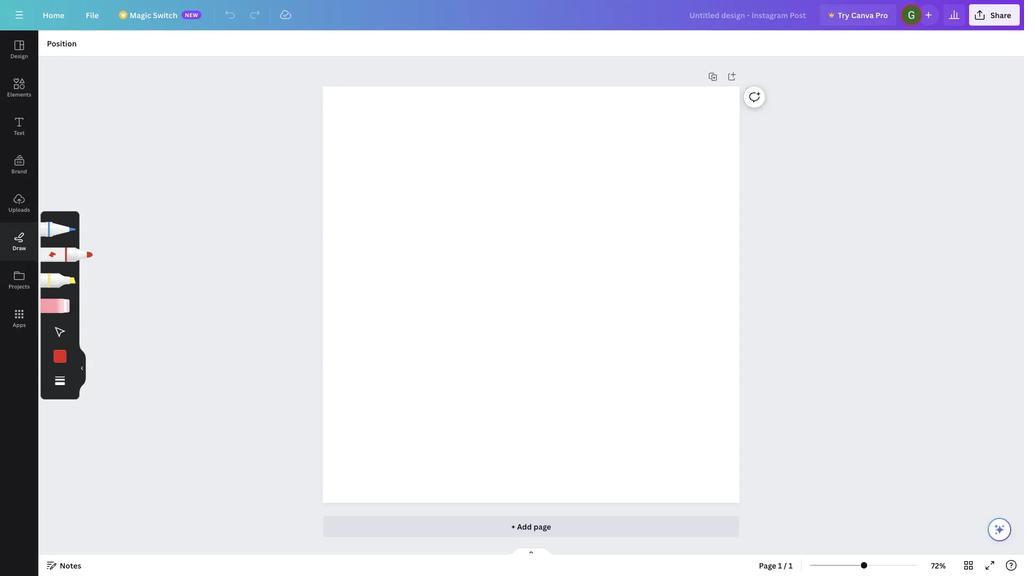 Task type: describe. For each thing, give the bounding box(es) containing it.
elements
[[7, 91, 31, 98]]

design
[[10, 52, 28, 59]]

side panel tab list
[[0, 30, 38, 338]]

share button
[[969, 4, 1020, 26]]

page 1 / 1
[[759, 560, 793, 570]]

page
[[534, 521, 551, 532]]

Design title text field
[[681, 4, 816, 26]]

design button
[[0, 30, 38, 69]]

#e7191f image
[[54, 350, 66, 363]]

text button
[[0, 107, 38, 146]]

new
[[185, 11, 198, 18]]

switch
[[153, 10, 177, 20]]

share
[[990, 10, 1011, 20]]

uploads
[[8, 206, 30, 213]]

magic
[[130, 10, 151, 20]]

pro
[[876, 10, 888, 20]]

elements button
[[0, 69, 38, 107]]

uploads button
[[0, 184, 38, 222]]

brand
[[11, 167, 27, 175]]

file
[[86, 10, 99, 20]]

2 1 from the left
[[789, 560, 793, 570]]

try
[[838, 10, 850, 20]]

+
[[511, 521, 515, 532]]

text
[[14, 129, 25, 136]]



Task type: locate. For each thing, give the bounding box(es) containing it.
apps button
[[0, 299, 38, 338]]

main menu bar
[[0, 0, 1024, 30]]

position button
[[43, 35, 81, 52]]

notes
[[60, 560, 81, 570]]

1 right /
[[789, 560, 793, 570]]

72% button
[[921, 557, 956, 574]]

home
[[43, 10, 64, 20]]

notes button
[[43, 557, 86, 574]]

1 left /
[[778, 560, 782, 570]]

0 horizontal spatial 1
[[778, 560, 782, 570]]

show pages image
[[506, 547, 557, 556]]

canva assistant image
[[993, 523, 1006, 536]]

1 horizontal spatial 1
[[789, 560, 793, 570]]

draw
[[12, 244, 26, 251]]

try canva pro
[[838, 10, 888, 20]]

position
[[47, 38, 77, 48]]

+ add page
[[511, 521, 551, 532]]

apps
[[13, 321, 26, 328]]

brand button
[[0, 146, 38, 184]]

home link
[[34, 4, 73, 26]]

72%
[[931, 560, 946, 570]]

canva
[[851, 10, 874, 20]]

1
[[778, 560, 782, 570], [789, 560, 793, 570]]

file button
[[77, 4, 107, 26]]

try canva pro button
[[820, 4, 897, 26]]

draw button
[[0, 222, 38, 261]]

+ add page button
[[323, 516, 740, 537]]

hide image
[[79, 343, 86, 394]]

page
[[759, 560, 776, 570]]

#e7191f image
[[54, 350, 66, 363]]

add
[[517, 521, 532, 532]]

/
[[784, 560, 787, 570]]

projects button
[[0, 261, 38, 299]]

projects
[[9, 283, 30, 290]]

magic switch
[[130, 10, 177, 20]]

1 1 from the left
[[778, 560, 782, 570]]



Task type: vqa. For each thing, say whether or not it's contained in the screenshot.
Add
yes



